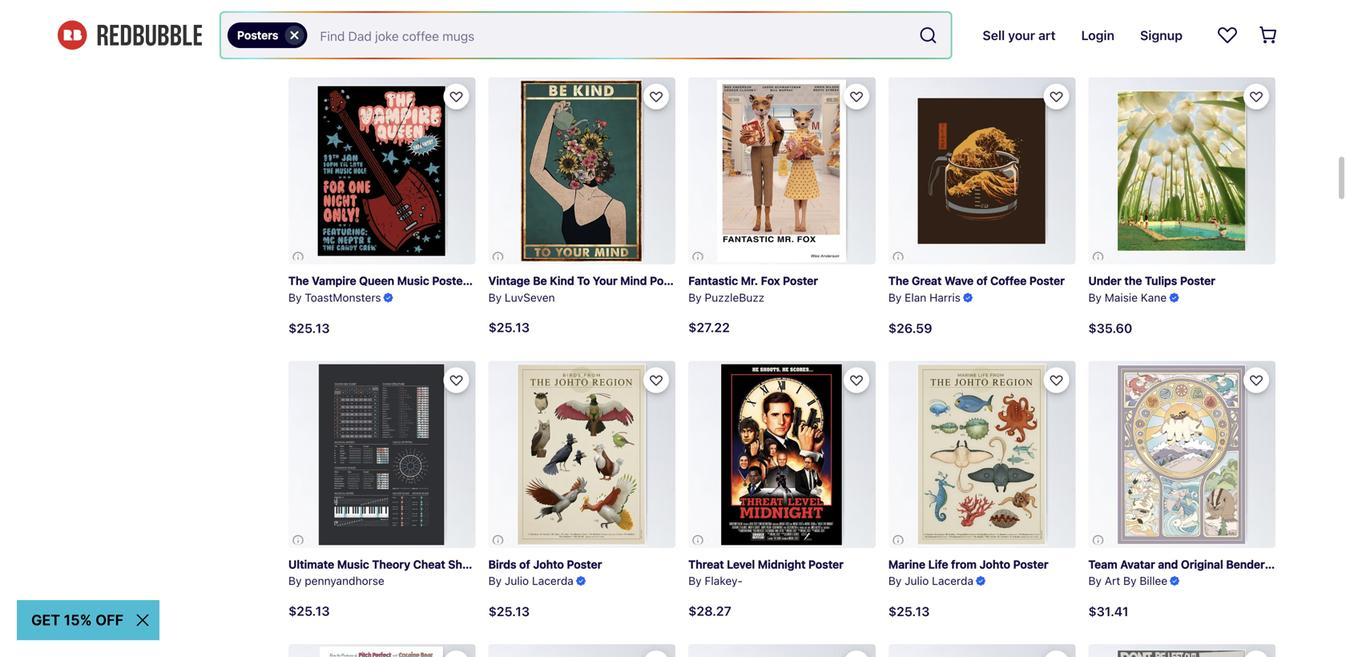 Task type: vqa. For each thing, say whether or not it's contained in the screenshot.
BY
yes



Task type: locate. For each thing, give the bounding box(es) containing it.
the
[[289, 274, 309, 287], [889, 274, 909, 287]]

1 horizontal spatial the
[[889, 274, 909, 287]]

team
[[1089, 558, 1118, 571]]

by miiaa
[[889, 7, 932, 20]]

julio down birds
[[505, 574, 529, 588]]

$27.22
[[689, 320, 730, 335]]

johto right birds
[[533, 558, 564, 571]]

lacerda
[[532, 574, 574, 588], [932, 574, 974, 588]]

fantastic mr. fox poster image
[[689, 77, 876, 264]]

1 horizontal spatial julio
[[905, 574, 929, 588]]

by abidingcharm
[[289, 7, 379, 20]]

music right queen
[[397, 274, 429, 287]]

by julio lacerda down birds of johto poster
[[489, 574, 574, 588]]

coffee
[[991, 274, 1027, 287]]

lacerda down from
[[932, 574, 974, 588]]

by maisie kane
[[1089, 291, 1167, 304]]

1 horizontal spatial art
[[1278, 558, 1295, 571]]

benders,
[[1226, 558, 1275, 571]]

music
[[397, 274, 429, 287], [337, 558, 369, 571]]

1 the from the left
[[289, 274, 309, 287]]

by down under
[[1089, 291, 1102, 304]]

by
[[289, 7, 302, 20], [489, 7, 502, 20], [689, 7, 702, 20], [889, 7, 902, 20], [289, 291, 302, 304], [489, 291, 502, 304], [689, 291, 702, 304], [889, 291, 902, 304], [1089, 291, 1102, 304], [289, 574, 302, 588], [489, 574, 502, 588], [689, 574, 702, 588], [889, 574, 902, 588], [1089, 574, 1102, 588], [1124, 574, 1137, 588]]

by piglet83 link
[[689, 0, 876, 64]]

poster
[[432, 274, 467, 287], [470, 274, 506, 287], [650, 274, 685, 287], [783, 274, 818, 287], [1030, 274, 1065, 287], [1180, 274, 1216, 287], [483, 558, 518, 571], [567, 558, 602, 571], [809, 558, 844, 571], [1013, 558, 1049, 571]]

0 horizontal spatial music
[[337, 558, 369, 571]]

0 vertical spatial of
[[977, 274, 988, 287]]

julio down marine
[[905, 574, 929, 588]]

of
[[977, 274, 988, 287], [519, 558, 530, 571]]

2 julio from the left
[[905, 574, 929, 588]]

lacerda down birds of johto poster
[[532, 574, 574, 588]]

1 julio from the left
[[505, 574, 529, 588]]

abidingcharm
[[305, 7, 379, 20]]

to
[[577, 274, 590, 287]]

birds of johto poster image
[[489, 361, 676, 548]]

marine
[[889, 558, 926, 571]]

johto
[[533, 558, 564, 571], [980, 558, 1011, 571]]

harris
[[930, 291, 961, 304]]

1 by julio lacerda from the left
[[489, 574, 574, 588]]

johto right from
[[980, 558, 1011, 571]]

posters
[[237, 28, 278, 42]]

of right 'wave'
[[977, 274, 988, 287]]

art left nouveau
[[1278, 558, 1295, 571]]

ultimate music theory cheat sheet poster by pennyandhorse
[[289, 558, 518, 588]]

pennyandhorse
[[305, 574, 385, 588]]

by julio lacerda down the "life"
[[889, 574, 974, 588]]

the for $26.59
[[889, 274, 909, 287]]

0 horizontal spatial art
[[1105, 574, 1121, 588]]

marine life from johto poster
[[889, 558, 1049, 571]]

0 horizontal spatial by julio lacerda
[[489, 574, 574, 588]]

2 lacerda from the left
[[932, 574, 974, 588]]

great
[[912, 274, 942, 287]]

threat
[[689, 558, 724, 571]]

1 vertical spatial of
[[519, 558, 530, 571]]

vampire
[[312, 274, 356, 287]]

ultimate music theory cheat sheet poster image
[[289, 361, 476, 548]]

under the tulips poster image
[[1089, 77, 1276, 264]]

2 by julio lacerda from the left
[[889, 574, 974, 588]]

wave
[[945, 274, 974, 287]]

birds of johto poster
[[489, 558, 602, 571]]

art
[[1278, 558, 1295, 571], [1105, 574, 1121, 588]]

team avatar and original benders, art nouveau 
[[1089, 558, 1346, 571]]

0 horizontal spatial the
[[289, 274, 309, 287]]

$25.13 link
[[1089, 0, 1276, 64]]

of right birds
[[519, 558, 530, 571]]

by left miiaa
[[889, 7, 902, 20]]

$25.13 for ultimate music theory cheat sheet poster
[[289, 603, 330, 619]]

music inside ultimate music theory cheat sheet poster by pennyandhorse
[[337, 558, 369, 571]]

0 horizontal spatial lacerda
[[532, 574, 574, 588]]

mr.
[[741, 274, 758, 287]]

1 horizontal spatial lacerda
[[932, 574, 974, 588]]

sheet
[[448, 558, 480, 571]]

by theloveshop
[[489, 7, 576, 20]]

birds
[[489, 558, 517, 571]]

queen
[[359, 274, 394, 287]]

posters button
[[228, 22, 307, 48]]

by down vintage
[[489, 291, 502, 304]]

the
[[1125, 274, 1142, 287]]

0 horizontal spatial julio
[[505, 574, 529, 588]]

by julio lacerda for of
[[489, 574, 574, 588]]

by left theloveshop
[[489, 7, 502, 20]]

fox
[[761, 274, 780, 287]]

by art by billee
[[1089, 574, 1168, 588]]

1 vertical spatial art
[[1105, 574, 1121, 588]]

by julio lacerda for life
[[889, 574, 974, 588]]

$25.13
[[1089, 36, 1130, 51], [489, 320, 530, 335], [289, 320, 330, 336], [289, 603, 330, 619], [489, 604, 530, 619], [889, 604, 930, 619]]

lacerda for from
[[932, 574, 974, 588]]

julio
[[505, 574, 529, 588], [905, 574, 929, 588]]

Posters field
[[221, 13, 951, 58]]

by down ultimate
[[289, 574, 302, 588]]

elan
[[905, 291, 927, 304]]

maisie
[[1105, 291, 1138, 304]]

fantastic
[[689, 274, 738, 287]]

$27.43
[[889, 37, 931, 52]]

by julio lacerda
[[489, 574, 574, 588], [889, 574, 974, 588]]

by down 'fantastic'
[[689, 291, 702, 304]]

1 lacerda from the left
[[532, 574, 574, 588]]

1 horizontal spatial by julio lacerda
[[889, 574, 974, 588]]

$26.59
[[889, 320, 933, 336]]

$25.13 for vintage be kind to your mind poster
[[489, 320, 530, 335]]

life
[[929, 558, 949, 571]]

poster inside fantastic mr. fox poster by puzzlebuzz
[[783, 274, 818, 287]]

poster inside ultimate music theory cheat sheet poster by pennyandhorse
[[483, 558, 518, 571]]

art down team
[[1105, 574, 1121, 588]]

julio for marine
[[905, 574, 929, 588]]

by piglet83
[[689, 7, 748, 20]]

1 horizontal spatial johto
[[980, 558, 1011, 571]]

theory
[[372, 558, 410, 571]]

1 vertical spatial music
[[337, 558, 369, 571]]

by theloveshop link
[[489, 0, 676, 64]]

the left vampire
[[289, 274, 309, 287]]

by down threat
[[689, 574, 702, 588]]

the up elan on the top
[[889, 274, 909, 287]]

music up pennyandhorse on the left
[[337, 558, 369, 571]]

by down marine
[[889, 574, 902, 588]]

the great wave of coffee poster
[[889, 274, 1065, 287]]

1 horizontal spatial music
[[397, 274, 429, 287]]

by down birds
[[489, 574, 502, 588]]

$25.13 for marine life from johto poster
[[889, 604, 930, 619]]

vintage
[[489, 274, 530, 287]]

by left elan on the top
[[889, 291, 902, 304]]

0 horizontal spatial johto
[[533, 558, 564, 571]]

$25.13 for the vampire queen music poster poster
[[289, 320, 330, 336]]

team avatar and original benders, art nouveau poster image
[[1089, 361, 1276, 548]]

lacerda for johto
[[532, 574, 574, 588]]

ultimate
[[289, 558, 334, 571]]

by inside fantastic mr. fox poster by puzzlebuzz
[[689, 291, 702, 304]]

by elan harris
[[889, 291, 961, 304]]

2 the from the left
[[889, 274, 909, 287]]

by down team
[[1089, 574, 1102, 588]]

by up $26.18
[[289, 7, 302, 20]]



Task type: describe. For each thing, give the bounding box(es) containing it.
julio for birds
[[505, 574, 529, 588]]

toastmonsters
[[305, 291, 381, 304]]

fantastic mr. fox poster by puzzlebuzz
[[689, 274, 818, 304]]

poster inside vintage be kind to your mind poster by luvseven
[[650, 274, 685, 287]]

0 horizontal spatial of
[[519, 558, 530, 571]]

be
[[533, 274, 547, 287]]

nouveau
[[1298, 558, 1345, 571]]

puzzlebuzz
[[705, 291, 765, 304]]

by left toastmonsters
[[289, 291, 302, 304]]

by left the piglet83
[[689, 7, 702, 20]]

1 johto from the left
[[533, 558, 564, 571]]

luvseven
[[505, 291, 555, 304]]

from
[[951, 558, 977, 571]]

tulips
[[1145, 274, 1178, 287]]

1 horizontal spatial of
[[977, 274, 988, 287]]

theloveshop
[[505, 7, 576, 20]]

by inside ultimate music theory cheat sheet poster by pennyandhorse
[[289, 574, 302, 588]]

$28.27
[[689, 603, 732, 619]]

avatar
[[1121, 558, 1155, 571]]

billee
[[1140, 574, 1168, 588]]

the vampire queen music poster poster
[[289, 274, 506, 287]]

poster inside "threat level midnight poster by flakey-"
[[809, 558, 844, 571]]

by inside vintage be kind to your mind poster by luvseven
[[489, 291, 502, 304]]

level
[[727, 558, 755, 571]]

2 johto from the left
[[980, 558, 1011, 571]]

mind
[[620, 274, 647, 287]]

the vampire queen music poster poster image
[[289, 77, 476, 264]]

the great wave of coffee poster image
[[889, 77, 1076, 264]]

Search term search field
[[307, 13, 912, 58]]

redbubble logo image
[[58, 21, 202, 50]]

vintage be kind to your mind poster image
[[489, 77, 676, 264]]

piglet83
[[705, 7, 748, 20]]

$31.41
[[1089, 604, 1129, 619]]

midnight
[[758, 558, 806, 571]]

original
[[1181, 558, 1224, 571]]

by inside "threat level midnight poster by flakey-"
[[689, 574, 702, 588]]

cheat
[[413, 558, 445, 571]]

and
[[1158, 558, 1179, 571]]

marine life from johto poster image
[[889, 361, 1076, 548]]

vintage be kind to your mind poster by luvseven
[[489, 274, 685, 304]]

under the tulips poster
[[1089, 274, 1216, 287]]

by down avatar
[[1124, 574, 1137, 588]]

under
[[1089, 274, 1122, 287]]

$25.13 for birds of johto poster
[[489, 604, 530, 619]]

miiaa
[[905, 7, 932, 20]]

0 vertical spatial music
[[397, 274, 429, 287]]

threat level midnight poster image
[[689, 361, 876, 548]]

0 vertical spatial art
[[1278, 558, 1295, 571]]

threat level midnight poster by flakey-
[[689, 558, 844, 588]]

kane
[[1141, 291, 1167, 304]]

your
[[593, 274, 618, 287]]

$25.13 inside $25.13 link
[[1089, 36, 1130, 51]]

flakey-
[[705, 574, 743, 588]]

$35.60
[[1089, 320, 1133, 336]]

kind
[[550, 274, 574, 287]]

the for $25.13
[[289, 274, 309, 287]]

by toastmonsters
[[289, 291, 381, 304]]

$26.18
[[289, 36, 330, 51]]



